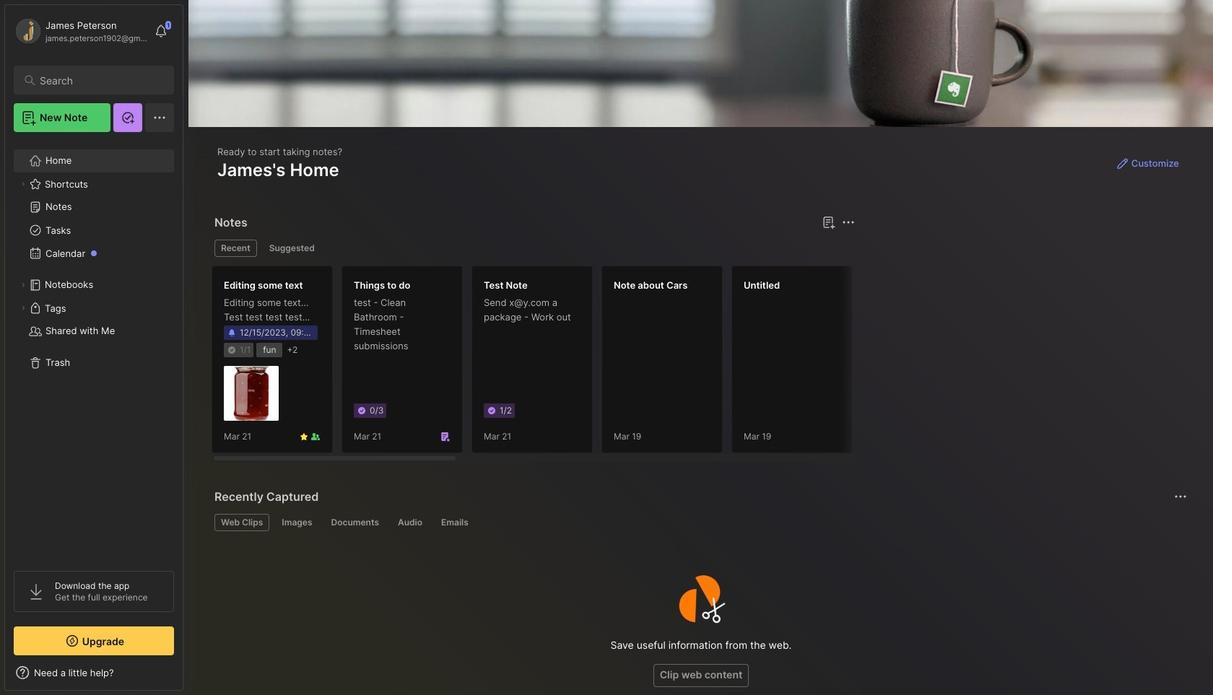 Task type: locate. For each thing, give the bounding box(es) containing it.
tab
[[215, 240, 257, 257], [263, 240, 321, 257], [215, 514, 270, 532], [275, 514, 319, 532], [325, 514, 386, 532], [391, 514, 429, 532], [435, 514, 475, 532]]

tab list
[[215, 240, 853, 257], [215, 514, 1185, 532]]

expand tags image
[[19, 304, 27, 313]]

WHAT'S NEW field
[[5, 662, 183, 685]]

1 horizontal spatial more actions field
[[1171, 487, 1191, 507]]

0 vertical spatial tab list
[[215, 240, 853, 257]]

tree
[[5, 141, 183, 558]]

More actions field
[[839, 212, 859, 233], [1171, 487, 1191, 507]]

row group
[[212, 266, 1214, 462]]

0 horizontal spatial more actions field
[[839, 212, 859, 233]]

0 vertical spatial more actions field
[[839, 212, 859, 233]]

1 vertical spatial tab list
[[215, 514, 1185, 532]]

1 tab list from the top
[[215, 240, 853, 257]]

None search field
[[40, 72, 161, 89]]

Account field
[[14, 17, 147, 46]]



Task type: vqa. For each thing, say whether or not it's contained in the screenshot.
2nd tab list
yes



Task type: describe. For each thing, give the bounding box(es) containing it.
tree inside "main" element
[[5, 141, 183, 558]]

click to collapse image
[[182, 669, 193, 686]]

more actions image
[[1172, 488, 1190, 506]]

Search text field
[[40, 74, 161, 87]]

thumbnail image
[[224, 366, 279, 421]]

more actions image
[[840, 214, 857, 231]]

none search field inside "main" element
[[40, 72, 161, 89]]

main element
[[0, 0, 188, 696]]

2 tab list from the top
[[215, 514, 1185, 532]]

1 vertical spatial more actions field
[[1171, 487, 1191, 507]]

expand notebooks image
[[19, 281, 27, 290]]



